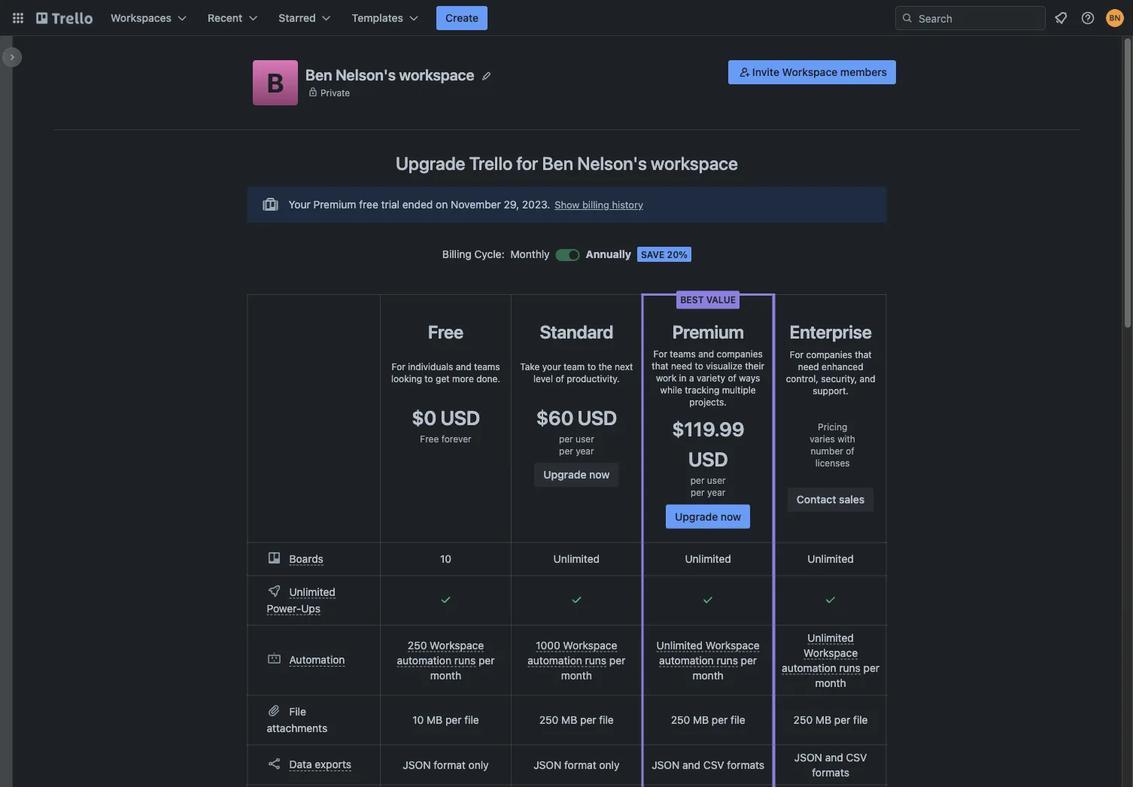 Task type: vqa. For each thing, say whether or not it's contained in the screenshot.


Task type: locate. For each thing, give the bounding box(es) containing it.
number
[[811, 446, 844, 456]]

1 horizontal spatial formats
[[812, 766, 850, 779]]

1 format from the left
[[434, 759, 466, 771]]

on
[[436, 198, 448, 211]]

0 horizontal spatial for
[[392, 361, 406, 372]]

1 horizontal spatial companies
[[806, 349, 853, 360]]

0 vertical spatial premium
[[313, 198, 356, 211]]

0 horizontal spatial upgrade now
[[544, 469, 610, 481]]

1 horizontal spatial need
[[798, 361, 819, 372]]

monthly
[[511, 248, 550, 260]]

0 horizontal spatial premium
[[313, 198, 356, 211]]

1 horizontal spatial csv
[[846, 751, 867, 764]]

1 json format only from the left
[[403, 759, 489, 771]]

3 month from the left
[[693, 669, 724, 682]]

1 horizontal spatial 250 mb per file
[[671, 714, 746, 726]]

2 horizontal spatial of
[[846, 446, 855, 456]]

2 horizontal spatial to
[[695, 361, 704, 371]]

1 horizontal spatial 10
[[440, 553, 452, 565]]

teams up in
[[670, 349, 696, 359]]

nelson's up show billing history button
[[577, 153, 647, 174]]

unlimited workspace automation runs
[[782, 631, 861, 674], [657, 639, 760, 666]]

of up multiple
[[728, 373, 737, 383]]

runs
[[454, 654, 476, 666], [585, 654, 607, 666], [717, 654, 738, 666], [840, 662, 861, 674]]

1 per month from the left
[[430, 654, 495, 682]]

1 horizontal spatial upgrade now button
[[666, 505, 751, 529]]

per month
[[430, 654, 495, 682], [561, 654, 626, 682], [693, 654, 757, 682]]

save 20%
[[641, 249, 688, 260]]

0 vertical spatial upgrade now button
[[535, 463, 619, 487]]

upgrade for $119.99 usd
[[675, 510, 718, 523]]

contact
[[797, 493, 837, 506]]

user down $119.99
[[707, 475, 726, 486]]

usd down $119.99
[[689, 448, 728, 471]]

:
[[502, 248, 505, 260]]

month
[[430, 669, 461, 682], [561, 669, 592, 682], [693, 669, 724, 682]]

3 mb from the left
[[693, 714, 709, 726]]

0 horizontal spatial format
[[434, 759, 466, 771]]

0 horizontal spatial upgrade now button
[[535, 463, 619, 487]]

open information menu image
[[1081, 11, 1096, 26]]

0 vertical spatial ben
[[306, 66, 332, 83]]

to inside for individuals and teams looking to get more done.
[[425, 373, 433, 384]]

need up the 'control,' at right top
[[798, 361, 819, 372]]

0 horizontal spatial 250 mb per file
[[540, 714, 614, 726]]

2 horizontal spatial for
[[790, 349, 804, 360]]

upgrade now down the $119.99 usd per user per year
[[675, 510, 742, 523]]

annually
[[586, 248, 631, 260]]

next
[[615, 361, 633, 372]]

0 vertical spatial user
[[576, 434, 594, 444]]

1 horizontal spatial now
[[721, 510, 742, 523]]

upgrade now button down the $119.99 usd per user per year
[[666, 505, 751, 529]]

1 horizontal spatial only
[[599, 759, 620, 771]]

user for $60
[[576, 434, 594, 444]]

workspaces
[[111, 12, 172, 24]]

that inside enterprise for companies that need enhanced control, security, and support.
[[855, 349, 872, 360]]

for up the 'control,' at right top
[[790, 349, 804, 360]]

250
[[408, 639, 427, 651], [540, 714, 559, 726], [671, 714, 690, 726], [794, 714, 813, 726]]

workspace
[[399, 66, 475, 83], [651, 153, 738, 174]]

1 horizontal spatial year
[[707, 487, 726, 498]]

workspace
[[782, 66, 838, 78], [430, 639, 484, 651], [563, 639, 617, 651], [706, 639, 760, 651], [804, 647, 858, 659]]

need up in
[[671, 361, 693, 371]]

templates
[[352, 12, 403, 24]]

your
[[289, 198, 311, 211]]

security,
[[821, 373, 857, 384]]

0 vertical spatial that
[[855, 349, 872, 360]]

usd down productivity.
[[578, 406, 617, 429]]

1 horizontal spatial of
[[728, 373, 737, 383]]

0 horizontal spatial json format only
[[403, 759, 489, 771]]

1 horizontal spatial premium
[[673, 321, 744, 342]]

1 vertical spatial year
[[707, 487, 726, 498]]

1 vertical spatial upgrade
[[544, 469, 587, 481]]

now
[[589, 469, 610, 481], [721, 510, 742, 523]]

0 horizontal spatial that
[[652, 361, 669, 371]]

0 horizontal spatial workspace
[[399, 66, 475, 83]]

for for enterprise
[[790, 349, 804, 360]]

1 horizontal spatial upgrade now
[[675, 510, 742, 523]]

that up work
[[652, 361, 669, 371]]

now down the $119.99 usd per user per year
[[721, 510, 742, 523]]

user inside $60 usd per user per year
[[576, 434, 594, 444]]

power-
[[267, 602, 301, 615]]

2 month from the left
[[561, 669, 592, 682]]

2 format from the left
[[565, 759, 597, 771]]

2 horizontal spatial usd
[[689, 448, 728, 471]]

upgrade now button down $60 usd per user per year
[[535, 463, 619, 487]]

1 vertical spatial teams
[[474, 361, 500, 372]]

1 250 mb per file from the left
[[540, 714, 614, 726]]

automation
[[289, 654, 345, 666]]

more
[[452, 373, 474, 384]]

0 horizontal spatial unlimited workspace automation runs
[[657, 639, 760, 666]]

2 horizontal spatial 250 mb per file
[[794, 714, 868, 726]]

0 horizontal spatial teams
[[474, 361, 500, 372]]

and inside enterprise for companies that need enhanced control, security, and support.
[[860, 373, 876, 384]]

0 horizontal spatial month
[[430, 669, 461, 682]]

members
[[841, 66, 887, 78]]

of inside pricing varies with number of licenses
[[846, 446, 855, 456]]

to up variety
[[695, 361, 704, 371]]

runs inside 1000 workspace automation runs
[[585, 654, 607, 666]]

unlimited power-ups
[[267, 586, 336, 615]]

teams up done.
[[474, 361, 500, 372]]

now down $60 usd per user per year
[[589, 469, 610, 481]]

usd inside the $0 usd free forever
[[441, 406, 480, 429]]

upgrade up the on in the top left of the page
[[396, 153, 466, 174]]

year inside $60 usd per user per year
[[576, 446, 594, 456]]

1000 workspace automation runs
[[528, 639, 617, 666]]

back to home image
[[36, 6, 93, 30]]

0 horizontal spatial now
[[589, 469, 610, 481]]

month for 250
[[430, 669, 461, 682]]

looking
[[391, 373, 422, 384]]

year inside the $119.99 usd per user per year
[[707, 487, 726, 498]]

upgrade now button
[[535, 463, 619, 487], [666, 505, 751, 529]]

for inside enterprise for companies that need enhanced control, security, and support.
[[790, 349, 804, 360]]

of down your
[[556, 373, 564, 384]]

contact sales
[[797, 493, 865, 506]]

their
[[745, 361, 765, 371]]

usd for $119.99
[[689, 448, 728, 471]]

0 horizontal spatial need
[[671, 361, 693, 371]]

workspaces button
[[102, 6, 196, 30]]

0 horizontal spatial per month
[[430, 654, 495, 682]]

1 vertical spatial user
[[707, 475, 726, 486]]

1 horizontal spatial to
[[588, 361, 596, 372]]

2 per month from the left
[[561, 654, 626, 682]]

standard
[[540, 321, 614, 342]]

2 horizontal spatial per month
[[693, 654, 757, 682]]

1 horizontal spatial for
[[654, 349, 668, 359]]

29,
[[504, 198, 519, 211]]

projects.
[[690, 397, 727, 408]]

premium left free
[[313, 198, 356, 211]]

1 horizontal spatial format
[[565, 759, 597, 771]]

licenses
[[816, 458, 850, 468]]

history
[[612, 199, 643, 210]]

mb
[[427, 714, 443, 726], [562, 714, 577, 726], [693, 714, 709, 726], [816, 714, 832, 726]]

free up individuals
[[428, 321, 464, 342]]

ben up private
[[306, 66, 332, 83]]

1 horizontal spatial json format only
[[534, 759, 620, 771]]

usd up forever
[[441, 406, 480, 429]]

productivity.
[[567, 373, 620, 384]]

workspace inside button
[[782, 66, 838, 78]]

0 vertical spatial workspace
[[399, 66, 475, 83]]

0 horizontal spatial ben
[[306, 66, 332, 83]]

1 horizontal spatial workspace
[[651, 153, 738, 174]]

in
[[679, 373, 687, 383]]

automation inside 250 workspace automation runs
[[397, 654, 452, 666]]

upgrade for $60 usd
[[544, 469, 587, 481]]

formats
[[727, 759, 765, 771], [812, 766, 850, 779]]

0 vertical spatial teams
[[670, 349, 696, 359]]

0 vertical spatial upgrade now
[[544, 469, 610, 481]]

year
[[576, 446, 594, 456], [707, 487, 726, 498]]

1 mb from the left
[[427, 714, 443, 726]]

1 only from the left
[[469, 759, 489, 771]]

variety
[[697, 373, 726, 383]]

1 vertical spatial nelson's
[[577, 153, 647, 174]]

companies
[[717, 349, 763, 359], [806, 349, 853, 360]]

templates button
[[343, 6, 428, 30]]

for inside 'premium for teams and companies that need to visualize their work in a variety of ways while tracking multiple projects.'
[[654, 349, 668, 359]]

2 horizontal spatial upgrade
[[675, 510, 718, 523]]

boards
[[289, 552, 324, 565]]

unlimited inside the unlimited power-ups
[[289, 586, 336, 598]]

get
[[436, 373, 450, 384]]

teams
[[670, 349, 696, 359], [474, 361, 500, 372]]

to up productivity.
[[588, 361, 596, 372]]

free
[[359, 198, 378, 211]]

file
[[465, 714, 479, 726], [599, 714, 614, 726], [731, 714, 746, 726], [854, 714, 868, 726]]

user inside the $119.99 usd per user per year
[[707, 475, 726, 486]]

user down productivity.
[[576, 434, 594, 444]]

usd inside $60 usd per user per year
[[578, 406, 617, 429]]

0 horizontal spatial nelson's
[[336, 66, 396, 83]]

1 month from the left
[[430, 669, 461, 682]]

0 horizontal spatial of
[[556, 373, 564, 384]]

1 horizontal spatial month
[[561, 669, 592, 682]]

1 vertical spatial premium
[[673, 321, 744, 342]]

usd
[[441, 406, 480, 429], [578, 406, 617, 429], [689, 448, 728, 471]]

1 vertical spatial upgrade now
[[675, 510, 742, 523]]

0 vertical spatial 10
[[440, 553, 452, 565]]

0 horizontal spatial user
[[576, 434, 594, 444]]

0 horizontal spatial formats
[[727, 759, 765, 771]]

1 horizontal spatial teams
[[670, 349, 696, 359]]

ups
[[301, 602, 321, 615]]

1 vertical spatial that
[[652, 361, 669, 371]]

1 horizontal spatial user
[[707, 475, 726, 486]]

format
[[434, 759, 466, 771], [565, 759, 597, 771]]

per month for 250 workspace automation runs
[[430, 654, 495, 682]]

2 horizontal spatial month
[[693, 669, 724, 682]]

250 inside 250 workspace automation runs
[[408, 639, 427, 651]]

1 vertical spatial upgrade now button
[[666, 505, 751, 529]]

upgrade trello for ben nelson's workspace
[[396, 153, 738, 174]]

1 horizontal spatial per month
[[561, 654, 626, 682]]

for up the looking
[[392, 361, 406, 372]]

only
[[469, 759, 489, 771], [599, 759, 620, 771]]

for up work
[[654, 349, 668, 359]]

1 vertical spatial now
[[721, 510, 742, 523]]

ben right for
[[542, 153, 574, 174]]

companies up enhanced
[[806, 349, 853, 360]]

250 workspace automation runs
[[397, 639, 484, 666]]

b
[[267, 67, 284, 98]]

3 per month from the left
[[693, 654, 757, 682]]

ben
[[306, 66, 332, 83], [542, 153, 574, 174]]

per month for 1000 workspace automation runs
[[561, 654, 626, 682]]

0 horizontal spatial companies
[[717, 349, 763, 359]]

upgrade now down $60 usd per user per year
[[544, 469, 610, 481]]

upgrade down the $119.99 usd per user per year
[[675, 510, 718, 523]]

0 horizontal spatial year
[[576, 446, 594, 456]]

2 vertical spatial upgrade
[[675, 510, 718, 523]]

nelson's up private
[[336, 66, 396, 83]]

json
[[795, 751, 823, 764], [403, 759, 431, 771], [534, 759, 562, 771], [652, 759, 680, 771]]

2 file from the left
[[599, 714, 614, 726]]

of inside 'premium for teams and companies that need to visualize their work in a variety of ways while tracking multiple projects.'
[[728, 373, 737, 383]]

nelson's
[[336, 66, 396, 83], [577, 153, 647, 174]]

10 for 10
[[440, 553, 452, 565]]

4 file from the left
[[854, 714, 868, 726]]

workspace inside 1000 workspace automation runs
[[563, 639, 617, 651]]

1 horizontal spatial that
[[855, 349, 872, 360]]

upgrade now button for $60 usd
[[535, 463, 619, 487]]

companies up their
[[717, 349, 763, 359]]

4 mb from the left
[[816, 714, 832, 726]]

0 horizontal spatial usd
[[441, 406, 480, 429]]

upgrade
[[396, 153, 466, 174], [544, 469, 587, 481], [675, 510, 718, 523]]

year down $119.99
[[707, 487, 726, 498]]

companies inside enterprise for companies that need enhanced control, security, and support.
[[806, 349, 853, 360]]

0 horizontal spatial upgrade
[[396, 153, 466, 174]]

0 vertical spatial year
[[576, 446, 594, 456]]

user
[[576, 434, 594, 444], [707, 475, 726, 486]]

Search field
[[914, 7, 1045, 29]]

1 horizontal spatial upgrade
[[544, 469, 587, 481]]

to down individuals
[[425, 373, 433, 384]]

1 vertical spatial 10
[[413, 714, 424, 726]]

usd inside the $119.99 usd per user per year
[[689, 448, 728, 471]]

ways
[[739, 373, 760, 383]]

attachments
[[267, 722, 328, 734]]

0 horizontal spatial 10
[[413, 714, 424, 726]]

0 vertical spatial now
[[589, 469, 610, 481]]

premium up visualize
[[673, 321, 744, 342]]

free down $0 on the left of the page
[[420, 434, 439, 444]]

1 horizontal spatial ben
[[542, 153, 574, 174]]

1 horizontal spatial usd
[[578, 406, 617, 429]]

1 vertical spatial workspace
[[651, 153, 738, 174]]

0 horizontal spatial to
[[425, 373, 433, 384]]

year down productivity.
[[576, 446, 594, 456]]

$0
[[412, 406, 437, 429]]

year for $119.99
[[707, 487, 726, 498]]

that up enhanced
[[855, 349, 872, 360]]

1 vertical spatial free
[[420, 434, 439, 444]]

csv
[[846, 751, 867, 764], [704, 759, 725, 771]]

of down with
[[846, 446, 855, 456]]

per
[[559, 434, 573, 444], [559, 446, 573, 456], [691, 475, 705, 486], [691, 487, 705, 498], [479, 654, 495, 666], [610, 654, 626, 666], [741, 654, 757, 666], [446, 714, 462, 726], [580, 714, 596, 726], [712, 714, 728, 726], [835, 714, 851, 726]]

upgrade down $60 usd per user per year
[[544, 469, 587, 481]]

0 horizontal spatial only
[[469, 759, 489, 771]]

take
[[520, 361, 540, 372]]

json format only
[[403, 759, 489, 771], [534, 759, 620, 771]]

to
[[695, 361, 704, 371], [588, 361, 596, 372], [425, 373, 433, 384]]



Task type: describe. For each thing, give the bounding box(es) containing it.
with
[[838, 434, 856, 444]]

month for unlimited
[[693, 669, 724, 682]]

file
[[289, 705, 306, 718]]

automation inside 1000 workspace automation runs
[[528, 654, 582, 666]]

individuals
[[408, 361, 453, 372]]

multiple
[[722, 385, 756, 396]]

show
[[555, 199, 580, 210]]

that inside 'premium for teams and companies that need to visualize their work in a variety of ways while tracking multiple projects.'
[[652, 361, 669, 371]]

control,
[[786, 373, 819, 384]]

upgrade now button for $119.99 usd
[[666, 505, 751, 529]]

recent
[[208, 12, 243, 24]]

to inside take your team to the next level of productivity.
[[588, 361, 596, 372]]

search image
[[902, 12, 914, 24]]

2023.
[[522, 198, 550, 211]]

while
[[661, 385, 683, 396]]

and inside for individuals and teams looking to get more done.
[[456, 361, 472, 372]]

upgrade now for $60 usd
[[544, 469, 610, 481]]

year for $60
[[576, 446, 594, 456]]

1 horizontal spatial json and csv formats
[[795, 751, 867, 779]]

workspace inside 250 workspace automation runs
[[430, 639, 484, 651]]

$119.99
[[672, 418, 744, 441]]

a
[[689, 373, 694, 383]]

level
[[534, 373, 553, 384]]

3 250 mb per file from the left
[[794, 714, 868, 726]]

november
[[451, 198, 501, 211]]

need inside 'premium for teams and companies that need to visualize their work in a variety of ways while tracking multiple projects.'
[[671, 361, 693, 371]]

2 mb from the left
[[562, 714, 577, 726]]

teams inside 'premium for teams and companies that need to visualize their work in a variety of ways while tracking multiple projects.'
[[670, 349, 696, 359]]

starred button
[[270, 6, 340, 30]]

upgrade now for $119.99 usd
[[675, 510, 742, 523]]

0 vertical spatial nelson's
[[336, 66, 396, 83]]

billing
[[582, 199, 610, 210]]

2 only from the left
[[599, 759, 620, 771]]

0 horizontal spatial json and csv formats
[[652, 759, 765, 771]]

invite
[[753, 66, 780, 78]]

now for $60 usd
[[589, 469, 610, 481]]

contact sales link
[[788, 488, 874, 512]]

user for $119.99
[[707, 475, 726, 486]]

for individuals and teams looking to get more done.
[[391, 361, 501, 384]]

now for $119.99 usd
[[721, 510, 742, 523]]

team
[[564, 361, 585, 372]]

10 for 10 mb per file
[[413, 714, 424, 726]]

for
[[517, 153, 538, 174]]

b button
[[253, 60, 298, 105]]

to inside 'premium for teams and companies that need to visualize their work in a variety of ways while tracking multiple projects.'
[[695, 361, 704, 371]]

create
[[446, 12, 479, 24]]

sales
[[839, 493, 865, 506]]

primary element
[[0, 0, 1133, 36]]

enhanced
[[822, 361, 864, 372]]

0 notifications image
[[1052, 9, 1070, 27]]

starred
[[279, 12, 316, 24]]

0 vertical spatial upgrade
[[396, 153, 466, 174]]

20%
[[667, 249, 688, 260]]

cycle
[[475, 248, 502, 260]]

invite workspace members
[[753, 66, 887, 78]]

month for 1000
[[561, 669, 592, 682]]

varies
[[810, 434, 835, 444]]

of inside take your team to the next level of productivity.
[[556, 373, 564, 384]]

2 json format only from the left
[[534, 759, 620, 771]]

done.
[[477, 373, 501, 384]]

invite workspace members button
[[728, 60, 896, 84]]

usd for $60
[[578, 406, 617, 429]]

data exports
[[289, 758, 351, 771]]

data
[[289, 758, 312, 771]]

ben nelson's workspace
[[306, 66, 475, 83]]

$60
[[536, 406, 574, 429]]

sm image
[[737, 65, 753, 80]]

work
[[656, 373, 677, 383]]

enterprise
[[790, 321, 872, 342]]

1 horizontal spatial unlimited workspace automation runs
[[782, 631, 861, 674]]

0 horizontal spatial csv
[[704, 759, 725, 771]]

tracking
[[685, 385, 720, 396]]

your premium free trial ended on november 29, 2023. show billing history
[[289, 198, 643, 211]]

2 250 mb per file from the left
[[671, 714, 746, 726]]

trello
[[469, 153, 513, 174]]

need inside enterprise for companies that need enhanced control, security, and support.
[[798, 361, 819, 372]]

billing
[[442, 248, 472, 260]]

$119.99 usd per user per year
[[672, 418, 744, 498]]

recent button
[[199, 6, 267, 30]]

premium inside 'premium for teams and companies that need to visualize their work in a variety of ways while tracking multiple projects.'
[[673, 321, 744, 342]]

teams inside for individuals and teams looking to get more done.
[[474, 361, 500, 372]]

take your team to the next level of productivity.
[[520, 361, 633, 384]]

and inside 'premium for teams and companies that need to visualize their work in a variety of ways while tracking multiple projects.'
[[699, 349, 714, 359]]

your
[[542, 361, 561, 372]]

free inside the $0 usd free forever
[[420, 434, 439, 444]]

ended
[[402, 198, 433, 211]]

trial
[[381, 198, 400, 211]]

forever
[[442, 434, 472, 444]]

show billing history button
[[555, 197, 643, 213]]

10 mb per file
[[413, 714, 479, 726]]

$0 usd free forever
[[412, 406, 480, 444]]

for inside for individuals and teams looking to get more done.
[[392, 361, 406, 372]]

exports
[[315, 758, 351, 771]]

$60 usd per user per year
[[536, 406, 617, 456]]

billing cycle : monthly
[[442, 248, 550, 260]]

1 vertical spatial ben
[[542, 153, 574, 174]]

1000
[[536, 639, 560, 651]]

ben nelson (bennelson96) image
[[1106, 9, 1124, 27]]

the
[[599, 361, 612, 372]]

premium for teams and companies that need to visualize their work in a variety of ways while tracking multiple projects.
[[652, 321, 765, 408]]

3 file from the left
[[731, 714, 746, 726]]

companies inside 'premium for teams and companies that need to visualize their work in a variety of ways while tracking multiple projects.'
[[717, 349, 763, 359]]

pricing varies with number of licenses
[[810, 421, 856, 468]]

per month for unlimited workspace automation runs
[[693, 654, 757, 682]]

visualize
[[706, 361, 743, 371]]

enterprise for companies that need enhanced control, security, and support.
[[786, 321, 876, 396]]

for for premium
[[654, 349, 668, 359]]

1 horizontal spatial nelson's
[[577, 153, 647, 174]]

create button
[[437, 6, 488, 30]]

1 file from the left
[[465, 714, 479, 726]]

runs inside 250 workspace automation runs
[[454, 654, 476, 666]]

usd for $0
[[441, 406, 480, 429]]

0 vertical spatial free
[[428, 321, 464, 342]]

file attachments
[[267, 705, 328, 734]]

support.
[[813, 385, 849, 396]]

pricing
[[818, 421, 848, 432]]



